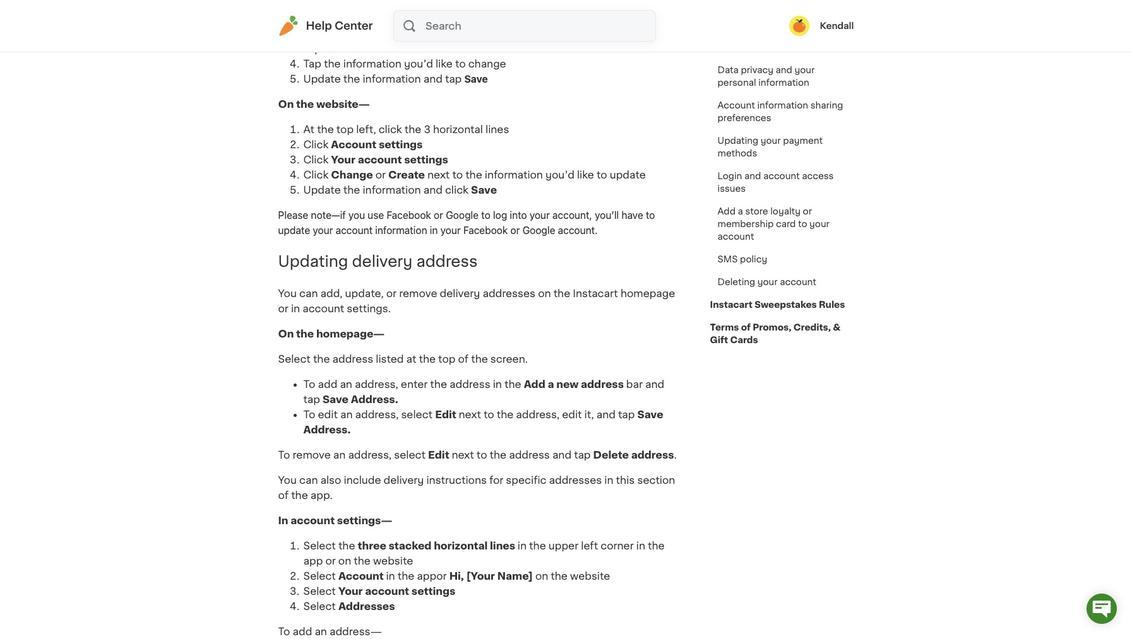 Task type: locate. For each thing, give the bounding box(es) containing it.
0 vertical spatial updating
[[718, 30, 759, 39]]

0 vertical spatial corner
[[557, 13, 590, 23]]

1 vertical spatial remove
[[293, 450, 331, 460]]

1 can from the top
[[299, 288, 318, 299]]

instacart left homepage
[[573, 288, 618, 299]]

1 on from the top
[[278, 99, 294, 109]]

0 vertical spatial your
[[324, 28, 348, 38]]

3 up create
[[424, 124, 431, 134]]

update up note—if
[[304, 185, 341, 195]]

2 vertical spatial click
[[304, 170, 329, 180]]

address left bar
[[581, 379, 624, 390]]

&
[[833, 323, 841, 332]]

updating for updating delivery address
[[278, 254, 348, 269]]

1 vertical spatial add
[[524, 379, 546, 390]]

on inside in the upper left corner in the app or on the website
[[338, 556, 351, 566]]

add a store loyalty or membership card to your account link
[[710, 200, 854, 248]]

1 tap from the top
[[304, 13, 322, 23]]

2 vertical spatial next
[[452, 450, 474, 460]]

to for to add an address, enter the address in the add a new address
[[304, 379, 316, 390]]

1 vertical spatial click
[[304, 155, 329, 165]]

edit up 'instructions'
[[428, 450, 450, 460]]

information inside account information sharing preferences
[[758, 101, 809, 110]]

2 can from the top
[[299, 475, 318, 486]]

in
[[278, 516, 288, 526]]

1 vertical spatial facebook
[[464, 225, 508, 236]]

and inside tap the 3 stacked horizontal lines in the upper left corner tap your account settings tap account info tap the information you'd like to change update the information and tap save
[[424, 74, 443, 84]]

left
[[538, 13, 555, 23], [581, 541, 598, 551]]

on for the
[[338, 556, 351, 566]]

2 update from the top
[[304, 185, 341, 195]]

on for account
[[536, 571, 548, 582]]

select for remove
[[394, 450, 426, 460]]

0 vertical spatial add
[[318, 379, 338, 390]]

0 vertical spatial you'd
[[404, 59, 433, 69]]

0 vertical spatial horizontal
[[396, 13, 445, 23]]

1 vertical spatial select
[[394, 450, 426, 460]]

account inside at the top left, click the 3 horizontal lines click account settings click your account settings click change or create next to the information you'd like to update update the information and click save
[[358, 155, 402, 165]]

[your
[[466, 571, 495, 582]]

0 vertical spatial you
[[278, 288, 297, 299]]

facebook right the use
[[387, 210, 431, 221]]

0 vertical spatial addresses
[[483, 288, 536, 299]]

account down you
[[336, 225, 373, 236]]

account up addresses
[[339, 571, 384, 582]]

0 vertical spatial select
[[401, 410, 433, 420]]

an for to edit an address, select edit next to the address, edit it, and tap
[[340, 410, 353, 420]]

1 horizontal spatial you'd
[[546, 170, 575, 180]]

1 vertical spatial on
[[338, 556, 351, 566]]

horizontal for tap the 3 stacked horizontal lines in the upper left corner tap your account settings tap account info tap the information you'd like to change update the information and tap save
[[396, 13, 445, 23]]

remove
[[399, 288, 437, 299], [293, 450, 331, 460]]

tap inside bar and tap
[[304, 395, 320, 405]]

or down the in account settings—
[[326, 556, 336, 566]]

1 horizontal spatial of
[[458, 354, 469, 364]]

delivery
[[352, 254, 413, 269], [440, 288, 480, 299], [384, 475, 424, 486]]

your inside select account in the app or hi, [your name] on the website select your account settings select addresses
[[339, 587, 363, 597]]

of
[[741, 323, 751, 332], [458, 354, 469, 364], [278, 491, 289, 501]]

1 vertical spatial your
[[331, 155, 356, 165]]

1 vertical spatial addresses
[[549, 475, 602, 486]]

3 inside tap the 3 stacked horizontal lines in the upper left corner tap your account settings tap account info tap the information you'd like to change update the information and tap save
[[343, 13, 350, 23]]

sms policy
[[718, 255, 768, 264]]

you can also include delivery instructions for specific addresses in this section of the app.
[[278, 475, 676, 501]]

can inside you can also include delivery instructions for specific addresses in this section of the app.
[[299, 475, 318, 486]]

updating
[[718, 30, 759, 39], [718, 136, 759, 145], [278, 254, 348, 269]]

you'd inside tap the 3 stacked horizontal lines in the upper left corner tap your account settings tap account info tap the information you'd like to change update the information and tap save
[[404, 59, 433, 69]]

0 vertical spatial upper
[[505, 13, 535, 23]]

please
[[278, 210, 308, 221]]

google down into
[[523, 225, 556, 236]]

and
[[819, 30, 836, 39], [776, 66, 793, 75], [424, 74, 443, 84], [745, 172, 761, 181], [424, 185, 443, 195], [646, 379, 665, 390], [597, 410, 616, 420], [553, 450, 572, 460]]

0 vertical spatial facebook
[[387, 210, 431, 221]]

0 vertical spatial click
[[304, 139, 329, 150]]

account down left,
[[331, 139, 377, 150]]

1 horizontal spatial remove
[[399, 288, 437, 299]]

next
[[428, 170, 450, 180], [459, 410, 481, 420], [452, 450, 474, 460]]

instacart inside you can add, update, or remove delivery addresses on the instacart homepage or in account settings.
[[573, 288, 618, 299]]

you'd inside at the top left, click the 3 horizontal lines click account settings click your account settings click change or create next to the information you'd like to update update the information and click save
[[546, 170, 575, 180]]

facebook
[[387, 210, 431, 221], [464, 225, 508, 236]]

website inside in the upper left corner in the app or on the website
[[373, 556, 413, 566]]

to left change
[[455, 59, 466, 69]]

1 vertical spatial address.
[[304, 425, 351, 435]]

instacart
[[573, 288, 618, 299], [710, 301, 753, 310]]

account
[[718, 8, 755, 16], [324, 43, 369, 54], [718, 101, 755, 110], [331, 139, 377, 150], [339, 571, 384, 582]]

account down center
[[324, 43, 369, 54]]

to up you can also include delivery instructions for specific addresses in this section of the app. on the bottom of the page
[[477, 450, 487, 460]]

remove up also
[[293, 450, 331, 460]]

addresses
[[339, 602, 395, 612]]

2 on from the top
[[278, 329, 294, 339]]

a
[[738, 207, 743, 216], [548, 379, 554, 390]]

methods
[[718, 149, 758, 158]]

updating inside updating your payment methods
[[718, 136, 759, 145]]

1 vertical spatial google
[[523, 225, 556, 236]]

or inside select account in the app or hi, [your name] on the website select your account settings select addresses
[[437, 571, 447, 582]]

you inside you can also include delivery instructions for specific addresses in this section of the app.
[[278, 475, 297, 486]]

in inside tap the 3 stacked horizontal lines in the upper left corner tap your account settings tap account info tap the information you'd like to change update the information and tap save
[[474, 13, 483, 23]]

lines for tap the 3 stacked horizontal lines in the upper left corner tap your account settings tap account info tap the information you'd like to change update the information and tap save
[[448, 13, 472, 23]]

kendall link
[[790, 16, 854, 36]]

your for account
[[339, 587, 363, 597]]

stacked for select the three stacked horizontal lines
[[389, 541, 432, 551]]

you for or
[[278, 288, 297, 299]]

1 vertical spatial like
[[577, 170, 594, 180]]

updating notifications and email settings
[[718, 30, 836, 52]]

or
[[376, 170, 386, 180], [803, 207, 812, 216], [434, 210, 443, 221], [511, 225, 520, 236], [386, 288, 397, 299], [278, 304, 289, 314], [326, 556, 336, 566], [437, 571, 447, 582]]

in inside you can also include delivery instructions for specific addresses in this section of the app.
[[605, 475, 614, 486]]

bar
[[627, 379, 643, 390]]

of up cards
[[741, 323, 751, 332]]

0 vertical spatial on
[[538, 288, 551, 299]]

add for to add an address, enter the address in the add a new address
[[318, 379, 338, 390]]

0 horizontal spatial you'd
[[404, 59, 433, 69]]

the inside you can also include delivery instructions for specific addresses in this section of the app.
[[291, 491, 308, 501]]

3
[[343, 13, 350, 23], [424, 124, 431, 134]]

0 horizontal spatial edit
[[318, 410, 338, 420]]

save
[[465, 73, 488, 85], [471, 185, 497, 195], [323, 395, 349, 405], [638, 410, 664, 420]]

0 horizontal spatial update
[[278, 225, 310, 236]]

instacart image
[[278, 16, 298, 36]]

update down please
[[278, 225, 310, 236]]

1 vertical spatial instacart
[[710, 301, 753, 310]]

save address. for next to the address, edit it, and tap
[[304, 410, 664, 435]]

0 vertical spatial next
[[428, 170, 450, 180]]

update inside at the top left, click the 3 horizontal lines click account settings click your account settings click change or create next to the information you'd like to update update the information and click save
[[610, 170, 646, 180]]

in inside please note—if you use facebook or google to log into your account, you'll have to update your account information in your facebook or google account.
[[430, 225, 438, 236]]

2 horizontal spatial of
[[741, 323, 751, 332]]

address. for edit
[[304, 425, 351, 435]]

app down the in account settings—
[[304, 556, 323, 566]]

remove down updating delivery address
[[399, 288, 437, 299]]

3 right help
[[343, 13, 350, 23]]

top inside at the top left, click the 3 horizontal lines click account settings click your account settings click change or create next to the information you'd like to update update the information and click save
[[337, 124, 354, 134]]

0 vertical spatial click
[[379, 124, 402, 134]]

updating up add,
[[278, 254, 348, 269]]

deleting your account
[[718, 278, 817, 287]]

1 horizontal spatial 3
[[424, 124, 431, 134]]

1 edit from the left
[[318, 410, 338, 420]]

app left 'hi,'
[[417, 571, 437, 582]]

1 vertical spatial updating
[[718, 136, 759, 145]]

account inside tap the 3 stacked horizontal lines in the upper left corner tap your account settings tap account info tap the information you'd like to change update the information and tap save
[[351, 28, 395, 38]]

like inside at the top left, click the 3 horizontal lines click account settings click your account settings click change or create next to the information you'd like to update update the information and click save
[[577, 170, 594, 180]]

edit down to add an address, enter the address in the add a new address at the bottom
[[435, 410, 457, 420]]

stacked
[[353, 13, 393, 23], [389, 541, 432, 551]]

select for select the address listed at the top of the screen.
[[278, 354, 311, 364]]

update
[[304, 74, 341, 84], [304, 185, 341, 195]]

0 horizontal spatial 3
[[343, 13, 350, 23]]

tap the 3 stacked horizontal lines in the upper left corner tap your account settings tap account info tap the information you'd like to change update the information and tap save
[[304, 13, 593, 85]]

can inside you can add, update, or remove delivery addresses on the instacart homepage or in account settings.
[[299, 288, 318, 299]]

1 update from the top
[[304, 74, 341, 84]]

2 vertical spatial lines
[[490, 541, 516, 551]]

next for address,
[[459, 410, 481, 420]]

updating inside updating notifications and email settings
[[718, 30, 759, 39]]

0 horizontal spatial left
[[538, 13, 555, 23]]

sweepstakes
[[755, 301, 817, 310]]

1 vertical spatial update
[[278, 225, 310, 236]]

instacart down deleting
[[710, 301, 753, 310]]

homepage
[[621, 288, 676, 299]]

account up create
[[358, 155, 402, 165]]

section
[[638, 475, 676, 486]]

1 vertical spatial horizontal
[[433, 124, 483, 134]]

0 vertical spatial save address.
[[323, 395, 401, 405]]

update up on the website—
[[304, 74, 341, 84]]

select the three stacked horizontal lines
[[304, 541, 518, 551]]

select the address listed at the top of the screen.
[[278, 354, 528, 364]]

on
[[278, 99, 294, 109], [278, 329, 294, 339]]

center
[[335, 21, 373, 31]]

settings inside select account in the app or hi, [your name] on the website select your account settings select addresses
[[412, 587, 456, 597]]

1 horizontal spatial corner
[[601, 541, 634, 551]]

google left the log
[[446, 210, 479, 221]]

account down add,
[[303, 304, 344, 314]]

0 horizontal spatial like
[[436, 59, 453, 69]]

0 vertical spatial 3
[[343, 13, 350, 23]]

on for on the website—
[[278, 99, 294, 109]]

1 vertical spatial on
[[278, 329, 294, 339]]

1 horizontal spatial update
[[610, 170, 646, 180]]

corner
[[557, 13, 590, 23], [601, 541, 634, 551]]

0 vertical spatial add
[[718, 207, 736, 216]]

1 vertical spatial click
[[445, 185, 469, 195]]

stacked right three
[[389, 541, 432, 551]]

an for to add an address—
[[315, 627, 327, 637]]

help
[[306, 21, 332, 31]]

account down updating your payment methods link
[[764, 172, 800, 181]]

select account in the app or hi, [your name] on the website select your account settings select addresses
[[304, 571, 613, 612]]

address. down listed
[[351, 395, 398, 405]]

1 horizontal spatial click
[[445, 185, 469, 195]]

updating up email
[[718, 30, 759, 39]]

0 horizontal spatial top
[[337, 124, 354, 134]]

facebook down the log
[[464, 225, 508, 236]]

you left add,
[[278, 288, 297, 299]]

to left the log
[[481, 210, 491, 221]]

1 vertical spatial corner
[[601, 541, 634, 551]]

cards
[[731, 336, 759, 345]]

to right have
[[646, 210, 655, 221]]

of up in
[[278, 491, 289, 501]]

0 vertical spatial can
[[299, 288, 318, 299]]

next down bar and tap
[[459, 410, 481, 420]]

on inside select account in the app or hi, [your name] on the website select your account settings select addresses
[[536, 571, 548, 582]]

next right create
[[428, 170, 450, 180]]

0 vertical spatial like
[[436, 59, 453, 69]]

1 horizontal spatial instacart
[[710, 301, 753, 310]]

of inside you can also include delivery instructions for specific addresses in this section of the app.
[[278, 491, 289, 501]]

the
[[324, 13, 341, 23], [486, 13, 503, 23], [324, 59, 341, 69], [344, 74, 360, 84], [296, 99, 314, 109], [317, 124, 334, 134], [405, 124, 422, 134], [466, 170, 482, 180], [344, 185, 360, 195], [554, 288, 571, 299], [296, 329, 314, 339], [313, 354, 330, 364], [419, 354, 436, 364], [471, 354, 488, 364], [430, 379, 447, 390], [505, 379, 522, 390], [497, 410, 514, 420], [490, 450, 507, 460], [291, 491, 308, 501], [339, 541, 355, 551], [529, 541, 546, 551], [648, 541, 665, 551], [354, 556, 371, 566], [398, 571, 415, 582], [551, 571, 568, 582]]

lines
[[448, 13, 472, 23], [486, 124, 509, 134], [490, 541, 516, 551]]

or inside add a store loyalty or membership card to your account
[[803, 207, 812, 216]]

your inside the data privacy and your personal information
[[795, 66, 815, 75]]

0 vertical spatial left
[[538, 13, 555, 23]]

1 vertical spatial edit
[[428, 450, 450, 460]]

1 horizontal spatial like
[[577, 170, 594, 180]]

or inside at the top left, click the 3 horizontal lines click account settings click your account settings click change or create next to the information you'd like to update update the information and click save
[[376, 170, 386, 180]]

save inside at the top left, click the 3 horizontal lines click account settings click your account settings click change or create next to the information you'd like to update update the information and click save
[[471, 185, 497, 195]]

address.
[[351, 395, 398, 405], [304, 425, 351, 435]]

a up membership
[[738, 207, 743, 216]]

information inside the data privacy and your personal information
[[759, 78, 810, 87]]

0 horizontal spatial add
[[524, 379, 546, 390]]

0 horizontal spatial website
[[373, 556, 413, 566]]

payment
[[783, 136, 823, 145]]

select for select the three stacked horizontal lines
[[304, 541, 336, 551]]

lines inside tap the 3 stacked horizontal lines in the upper left corner tap your account settings tap account info tap the information you'd like to change update the information and tap save
[[448, 13, 472, 23]]

or left create
[[376, 170, 386, 180]]

1 vertical spatial can
[[299, 475, 318, 486]]

1 horizontal spatial upper
[[549, 541, 579, 551]]

3 inside at the top left, click the 3 horizontal lines click account settings click your account settings click change or create next to the information you'd like to update update the information and click save
[[424, 124, 431, 134]]

0 horizontal spatial facebook
[[387, 210, 431, 221]]

addresses inside you can add, update, or remove delivery addresses on the instacart homepage or in account settings.
[[483, 288, 536, 299]]

select
[[401, 410, 433, 420], [394, 450, 426, 460]]

2 vertical spatial your
[[339, 587, 363, 597]]

account inside select account in the app or hi, [your name] on the website select your account settings select addresses
[[365, 587, 409, 597]]

website for name]
[[570, 571, 610, 582]]

delivery inside you can also include delivery instructions for specific addresses in this section of the app.
[[384, 475, 424, 486]]

create
[[389, 170, 425, 180]]

1 vertical spatial website
[[570, 571, 610, 582]]

1 vertical spatial update
[[304, 185, 341, 195]]

0 vertical spatial lines
[[448, 13, 472, 23]]

use
[[368, 210, 384, 221]]

0 horizontal spatial google
[[446, 210, 479, 221]]

stacked up info
[[353, 13, 393, 23]]

update inside tap the 3 stacked horizontal lines in the upper left corner tap your account settings tap account info tap the information you'd like to change update the information and tap save
[[304, 74, 341, 84]]

3 click from the top
[[304, 170, 329, 180]]

click up please note—if you use facebook or google to log into your account, you'll have to update your account information in your facebook or google account.
[[445, 185, 469, 195]]

add for to add an address—
[[293, 627, 312, 637]]

0 horizontal spatial remove
[[293, 450, 331, 460]]

account down membership
[[718, 232, 754, 241]]

address—
[[330, 627, 382, 637]]

0 vertical spatial app
[[304, 556, 323, 566]]

1 vertical spatial you'd
[[546, 170, 575, 180]]

updating your payment methods
[[718, 136, 823, 158]]

like left change
[[436, 59, 453, 69]]

terms of promos, credits, & gift cards link
[[710, 316, 854, 352]]

address down homepage—
[[333, 354, 373, 364]]

account inside add a store loyalty or membership card to your account
[[718, 232, 754, 241]]

account inside at the top left, click the 3 horizontal lines click account settings click your account settings click change or create next to the information you'd like to update update the information and click save
[[331, 139, 377, 150]]

and inside bar and tap
[[646, 379, 665, 390]]

add left new
[[524, 379, 546, 390]]

1 vertical spatial stacked
[[389, 541, 432, 551]]

or inside in the upper left corner in the app or on the website
[[326, 556, 336, 566]]

address. up also
[[304, 425, 351, 435]]

or left 'hi,'
[[437, 571, 447, 582]]

horizontal inside tap the 3 stacked horizontal lines in the upper left corner tap your account settings tap account info tap the information you'd like to change update the information and tap save
[[396, 13, 445, 23]]

account up info
[[351, 28, 395, 38]]

or right loyalty
[[803, 207, 812, 216]]

account
[[351, 28, 395, 38], [358, 155, 402, 165], [764, 172, 800, 181], [336, 225, 373, 236], [718, 232, 754, 241], [780, 278, 817, 287], [303, 304, 344, 314], [291, 516, 335, 526], [365, 587, 409, 597]]

can up app.
[[299, 475, 318, 486]]

you inside you can add, update, or remove delivery addresses on the instacart homepage or in account settings.
[[278, 288, 297, 299]]

to inside tap the 3 stacked horizontal lines in the upper left corner tap your account settings tap account info tap the information you'd like to change update the information and tap save
[[455, 59, 466, 69]]

top up to add an address, enter the address in the add a new address at the bottom
[[438, 354, 456, 364]]

of inside terms of promos, credits, & gift cards
[[741, 323, 751, 332]]

your for the
[[331, 155, 356, 165]]

information inside please note—if you use facebook or google to log into your account, you'll have to update your account information in your facebook or google account.
[[375, 225, 427, 236]]

address, for to add an address, enter the address in the add a new address
[[355, 379, 398, 390]]

account up preferences
[[718, 101, 755, 110]]

update
[[610, 170, 646, 180], [278, 225, 310, 236]]

stacked inside tap the 3 stacked horizontal lines in the upper left corner tap your account settings tap account info tap the information you'd like to change update the information and tap save
[[353, 13, 393, 23]]

0 horizontal spatial corner
[[557, 13, 590, 23]]

1 click from the top
[[304, 139, 329, 150]]

1 you from the top
[[278, 288, 297, 299]]

settings
[[397, 28, 441, 38], [744, 43, 780, 52], [379, 139, 423, 150], [404, 155, 448, 165], [412, 587, 456, 597]]

addresses inside you can also include delivery instructions for specific addresses in this section of the app.
[[549, 475, 602, 486]]

app inside select account in the app or hi, [your name] on the website select your account settings select addresses
[[417, 571, 437, 582]]

0 horizontal spatial add
[[293, 627, 312, 637]]

account up email
[[718, 8, 755, 16]]

upper
[[505, 13, 535, 23], [549, 541, 579, 551]]

settings.
[[347, 304, 391, 314]]

0 horizontal spatial addresses
[[483, 288, 536, 299]]

website inside select account in the app or hi, [your name] on the website select your account settings select addresses
[[570, 571, 610, 582]]

you for of
[[278, 475, 297, 486]]

save address. down bar and tap
[[304, 410, 664, 435]]

0 vertical spatial stacked
[[353, 13, 393, 23]]

update up have
[[610, 170, 646, 180]]

can left add,
[[299, 288, 318, 299]]

change
[[468, 59, 506, 69]]

1 horizontal spatial add
[[718, 207, 736, 216]]

on
[[538, 288, 551, 299], [338, 556, 351, 566], [536, 571, 548, 582]]

add up membership
[[718, 207, 736, 216]]

like
[[436, 59, 453, 69], [577, 170, 594, 180]]

1 vertical spatial next
[[459, 410, 481, 420]]

address up the specific
[[509, 450, 550, 460]]

hi,
[[450, 571, 464, 582]]

left inside in the upper left corner in the app or on the website
[[581, 541, 598, 551]]

and inside at the top left, click the 3 horizontal lines click account settings click your account settings click change or create next to the information you'd like to update update the information and click save
[[424, 185, 443, 195]]

settings inside updating notifications and email settings
[[744, 43, 780, 52]]

help center
[[306, 21, 373, 31]]

can
[[299, 288, 318, 299], [299, 475, 318, 486]]

1 vertical spatial delivery
[[440, 288, 480, 299]]

information
[[758, 8, 809, 16], [343, 59, 402, 69], [363, 74, 421, 84], [759, 78, 810, 87], [758, 101, 809, 110], [485, 170, 543, 180], [363, 185, 421, 195], [375, 225, 427, 236]]

0 vertical spatial remove
[[399, 288, 437, 299]]

account up addresses
[[365, 587, 409, 597]]

0 vertical spatial on
[[278, 99, 294, 109]]

add left 'address—'
[[293, 627, 312, 637]]

like up account,
[[577, 170, 594, 180]]

website for or
[[373, 556, 413, 566]]

0 vertical spatial of
[[741, 323, 751, 332]]

click right left,
[[379, 124, 402, 134]]

edit for address,
[[435, 410, 457, 420]]

to down bar and tap
[[484, 410, 494, 420]]

next up 'instructions'
[[452, 450, 474, 460]]

account inside please note—if you use facebook or google to log into your account, you'll have to update your account information in your facebook or google account.
[[336, 225, 373, 236]]

2 vertical spatial of
[[278, 491, 289, 501]]

updating up methods
[[718, 136, 759, 145]]

tap inside tap the 3 stacked horizontal lines in the upper left corner tap your account settings tap account info tap the information you'd like to change update the information and tap save
[[445, 74, 462, 84]]

issues
[[718, 184, 746, 193]]

corner inside in the upper left corner in the app or on the website
[[601, 541, 634, 551]]

0 horizontal spatial upper
[[505, 13, 535, 23]]

your inside at the top left, click the 3 horizontal lines click account settings click your account settings click change or create next to the information you'd like to update update the information and click save
[[331, 155, 356, 165]]

of up to add an address, enter the address in the add a new address at the bottom
[[458, 354, 469, 364]]

save address. down listed
[[323, 395, 401, 405]]

1 vertical spatial add
[[293, 627, 312, 637]]

save inside tap the 3 stacked horizontal lines in the upper left corner tap your account settings tap account info tap the information you'd like to change update the information and tap save
[[465, 73, 488, 85]]

select for edit
[[401, 410, 433, 420]]

account information
[[718, 8, 809, 16]]

to right the card
[[798, 220, 808, 229]]

2 you from the top
[[278, 475, 297, 486]]

help center link
[[278, 16, 373, 36]]

0 vertical spatial update
[[610, 170, 646, 180]]

to for to edit an address, select edit next to the address, edit it, and tap
[[304, 410, 316, 420]]

at
[[304, 124, 315, 134]]

add down the on the homepage—
[[318, 379, 338, 390]]

privacy
[[741, 66, 774, 75]]

homepage—
[[316, 329, 385, 339]]

0 vertical spatial instacart
[[573, 288, 618, 299]]

1 vertical spatial save address.
[[304, 410, 664, 435]]

a left new
[[548, 379, 554, 390]]

you up in
[[278, 475, 297, 486]]

save address.
[[323, 395, 401, 405], [304, 410, 664, 435]]

top left left,
[[337, 124, 354, 134]]

0 vertical spatial address.
[[351, 395, 398, 405]]

0 horizontal spatial click
[[379, 124, 402, 134]]

account inside select account in the app or hi, [your name] on the website select your account settings select addresses
[[339, 571, 384, 582]]

1 horizontal spatial a
[[738, 207, 743, 216]]

it,
[[585, 410, 594, 420]]

app.
[[311, 491, 333, 501]]

edit
[[435, 410, 457, 420], [428, 450, 450, 460]]

corner inside tap the 3 stacked horizontal lines in the upper left corner tap your account settings tap account info tap the information you'd like to change update the information and tap save
[[557, 13, 590, 23]]

website
[[373, 556, 413, 566], [570, 571, 610, 582]]

0 vertical spatial edit
[[435, 410, 457, 420]]

update inside please note—if you use facebook or google to log into your account, you'll have to update your account information in your facebook or google account.
[[278, 225, 310, 236]]



Task type: vqa. For each thing, say whether or not it's contained in the screenshot.
the leftmost 65
no



Task type: describe. For each thing, give the bounding box(es) containing it.
log
[[493, 210, 507, 221]]

lines inside at the top left, click the 3 horizontal lines click account settings click your account settings click change or create next to the information you'd like to update update the information and click save
[[486, 124, 509, 134]]

upper inside tap the 3 stacked horizontal lines in the upper left corner tap your account settings tap account info tap the information you'd like to change update the information and tap save
[[505, 13, 535, 23]]

or up the on the homepage—
[[278, 304, 289, 314]]

address up to edit an address, select edit next to the address, edit it, and tap
[[450, 379, 491, 390]]

edit for address
[[428, 450, 450, 460]]

account information sharing preferences link
[[710, 94, 854, 129]]

access
[[802, 172, 834, 181]]

left,
[[356, 124, 376, 134]]

1 vertical spatial of
[[458, 354, 469, 364]]

an for to remove an address, select edit next to the address and tap delete address .
[[333, 450, 346, 460]]

instacart sweepstakes rules link
[[710, 294, 845, 316]]

account.
[[558, 225, 598, 236]]

notifications
[[761, 30, 817, 39]]

delete
[[594, 450, 629, 460]]

address up section
[[631, 450, 674, 460]]

instacart sweepstakes rules
[[710, 301, 845, 310]]

specific
[[506, 475, 547, 486]]

account inside you can add, update, or remove delivery addresses on the instacart homepage or in account settings.
[[303, 304, 344, 314]]

and inside login and account access issues
[[745, 172, 761, 181]]

in inside select account in the app or hi, [your name] on the website select your account settings select addresses
[[386, 571, 395, 582]]

enter
[[401, 379, 428, 390]]

deleting
[[718, 278, 756, 287]]

save address. for bar and tap
[[323, 395, 401, 405]]

login and account access issues link
[[710, 165, 854, 200]]

data privacy and your personal information link
[[710, 59, 854, 94]]

account inside login and account access issues
[[764, 172, 800, 181]]

4 tap from the top
[[304, 59, 322, 69]]

you can add, update, or remove delivery addresses on the instacart homepage or in account settings.
[[278, 288, 676, 314]]

a inside add a store loyalty or membership card to your account
[[738, 207, 743, 216]]

or right update,
[[386, 288, 397, 299]]

name]
[[498, 571, 533, 582]]

can for app.
[[299, 475, 318, 486]]

your inside tap the 3 stacked horizontal lines in the upper left corner tap your account settings tap account info tap the information you'd like to change update the information and tap save
[[324, 28, 348, 38]]

change
[[331, 170, 373, 180]]

address, for to edit an address, select edit next to the address, edit it, and tap
[[355, 410, 399, 420]]

to add an address—
[[278, 627, 382, 637]]

2 tap from the top
[[304, 28, 322, 38]]

app inside in the upper left corner in the app or on the website
[[304, 556, 323, 566]]

address down please note—if you use facebook or google to log into your account, you'll have to update your account information in your facebook or google account.
[[417, 254, 478, 269]]

gift
[[710, 336, 728, 345]]

your inside updating your payment methods
[[761, 136, 781, 145]]

updating notifications and email settings link
[[710, 23, 854, 59]]

settings inside tap the 3 stacked horizontal lines in the upper left corner tap your account settings tap account info tap the information you'd like to change update the information and tap save
[[397, 28, 441, 38]]

for
[[490, 475, 504, 486]]

have
[[622, 210, 643, 221]]

personal
[[718, 78, 757, 87]]

horizontal for select the three stacked horizontal lines
[[434, 541, 488, 551]]

lines for select the three stacked horizontal lines
[[490, 541, 516, 551]]

card
[[776, 220, 796, 229]]

this
[[616, 475, 635, 486]]

like inside tap the 3 stacked horizontal lines in the upper left corner tap your account settings tap account info tap the information you'd like to change update the information and tap save
[[436, 59, 453, 69]]

address. for add
[[351, 395, 398, 405]]

on the website—
[[278, 99, 370, 109]]

credits,
[[794, 323, 831, 332]]

or left the log
[[434, 210, 443, 221]]

sms
[[718, 255, 738, 264]]

website—
[[316, 99, 370, 109]]

account inside tap the 3 stacked horizontal lines in the upper left corner tap your account settings tap account info tap the information you'd like to change update the information and tap save
[[324, 43, 369, 54]]

2 edit from the left
[[562, 410, 582, 420]]

add,
[[321, 288, 343, 299]]

3 tap from the top
[[304, 43, 322, 54]]

to up please note—if you use facebook or google to log into your account, you'll have to update your account information in your facebook or google account.
[[453, 170, 463, 180]]

at
[[407, 354, 417, 364]]

the inside you can add, update, or remove delivery addresses on the instacart homepage or in account settings.
[[554, 288, 571, 299]]

account information sharing preferences
[[718, 101, 844, 123]]

1 horizontal spatial top
[[438, 354, 456, 364]]

left inside tap the 3 stacked horizontal lines in the upper left corner tap your account settings tap account info tap the information you'd like to change update the information and tap save
[[538, 13, 555, 23]]

info
[[372, 43, 393, 54]]

to add an address, enter the address in the add a new address
[[304, 379, 627, 390]]

terms of promos, credits, & gift cards
[[710, 323, 841, 345]]

horizontal inside at the top left, click the 3 horizontal lines click account settings click your account settings click change or create next to the information you'd like to update update the information and click save
[[433, 124, 483, 134]]

also
[[321, 475, 341, 486]]

stacked for tap the 3 stacked horizontal lines in the upper left corner tap your account settings tap account info tap the information you'd like to change update the information and tap save
[[353, 13, 393, 23]]

an for to add an address, enter the address in the add a new address
[[340, 379, 352, 390]]

account up the sweepstakes
[[780, 278, 817, 287]]

to edit an address, select edit next to the address, edit it, and tap
[[304, 410, 638, 420]]

updating for updating notifications and email settings
[[718, 30, 759, 39]]

policy
[[740, 255, 768, 264]]

next inside at the top left, click the 3 horizontal lines click account settings click your account settings click change or create next to the information you'd like to update update the information and click save
[[428, 170, 450, 180]]

.
[[674, 450, 677, 460]]

at the top left, click the 3 horizontal lines click account settings click your account settings click change or create next to the information you'd like to update update the information and click save
[[304, 124, 646, 195]]

data privacy and your personal information
[[718, 66, 815, 87]]

data
[[718, 66, 739, 75]]

2 click from the top
[[304, 155, 329, 165]]

updating for updating your payment methods
[[718, 136, 759, 145]]

updating delivery address
[[278, 254, 478, 269]]

1 horizontal spatial facebook
[[464, 225, 508, 236]]

1 vertical spatial a
[[548, 379, 554, 390]]

update,
[[345, 288, 384, 299]]

bar and tap
[[304, 379, 665, 405]]

login
[[718, 172, 743, 181]]

in inside you can add, update, or remove delivery addresses on the instacart homepage or in account settings.
[[291, 304, 300, 314]]

sharing
[[811, 101, 844, 110]]

account,
[[553, 210, 593, 221]]

three
[[358, 541, 386, 551]]

account down app.
[[291, 516, 335, 526]]

your inside add a store loyalty or membership card to your account
[[810, 220, 830, 229]]

on for on the homepage—
[[278, 329, 294, 339]]

updating your payment methods link
[[710, 129, 854, 165]]

to remove an address, select edit next to the address and tap delete address .
[[278, 450, 677, 460]]

can for account
[[299, 288, 318, 299]]

or down into
[[511, 225, 520, 236]]

upper inside in the upper left corner in the app or on the website
[[549, 541, 579, 551]]

account information link
[[710, 1, 816, 23]]

sms policy link
[[710, 248, 775, 271]]

listed
[[376, 354, 404, 364]]

membership
[[718, 220, 774, 229]]

to for to remove an address, select edit next to the address and tap delete address .
[[278, 450, 290, 460]]

to for to add an address—
[[278, 627, 290, 637]]

rules
[[819, 301, 845, 310]]

remove inside you can add, update, or remove delivery addresses on the instacart homepage or in account settings.
[[399, 288, 437, 299]]

loyalty
[[771, 207, 801, 216]]

address, for to remove an address, select edit next to the address and tap delete address .
[[348, 450, 392, 460]]

next for address
[[452, 450, 474, 460]]

screen.
[[491, 354, 528, 364]]

in the upper left corner in the app or on the website
[[304, 541, 665, 566]]

select for select account in the app or hi, [your name] on the website select your account settings select addresses
[[304, 571, 336, 582]]

in account settings—
[[278, 516, 392, 526]]

to up the you'll
[[597, 170, 607, 180]]

account inside account information sharing preferences
[[718, 101, 755, 110]]

and inside the data privacy and your personal information
[[776, 66, 793, 75]]

terms
[[710, 323, 739, 332]]

settings—
[[337, 516, 392, 526]]

email
[[718, 43, 742, 52]]

delivery inside you can add, update, or remove delivery addresses on the instacart homepage or in account settings.
[[440, 288, 480, 299]]

store
[[746, 207, 769, 216]]

to inside add a store loyalty or membership card to your account
[[798, 220, 808, 229]]

on inside you can add, update, or remove delivery addresses on the instacart homepage or in account settings.
[[538, 288, 551, 299]]

user avatar image
[[790, 16, 810, 36]]

0 vertical spatial delivery
[[352, 254, 413, 269]]

add inside add a store loyalty or membership card to your account
[[718, 207, 736, 216]]

0 vertical spatial google
[[446, 210, 479, 221]]

login and account access issues
[[718, 172, 834, 193]]

please note—if you use facebook or google to log into your account, you'll have to update your account information in your facebook or google account.
[[278, 210, 655, 236]]

you'll
[[595, 210, 619, 221]]

add a store loyalty or membership card to your account
[[718, 207, 830, 241]]

deleting your account link
[[710, 271, 824, 294]]

update inside at the top left, click the 3 horizontal lines click account settings click your account settings click change or create next to the information you'd like to update update the information and click save
[[304, 185, 341, 195]]

Search search field
[[425, 11, 655, 41]]

on the homepage—
[[278, 329, 385, 339]]

instructions
[[427, 475, 487, 486]]

and inside updating notifications and email settings
[[819, 30, 836, 39]]

1 horizontal spatial google
[[523, 225, 556, 236]]



